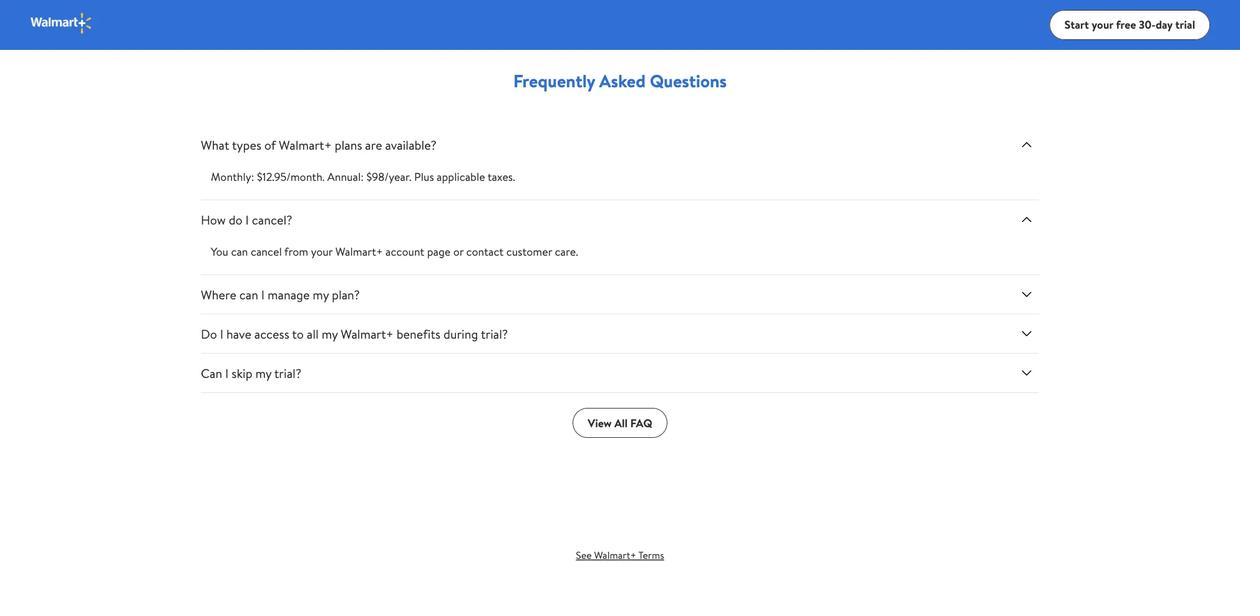 Task type: describe. For each thing, give the bounding box(es) containing it.
start your free 30-day trial
[[1065, 17, 1195, 33]]

or
[[453, 244, 464, 260]]

start
[[1065, 17, 1089, 33]]

can i skip my trial?
[[201, 364, 301, 382]]

do
[[229, 211, 243, 228]]

available?
[[385, 136, 437, 154]]

trial
[[1175, 17, 1195, 33]]

day
[[1156, 17, 1173, 33]]

30-
[[1139, 17, 1156, 33]]

monthly: $12.95/month. annual: $98/year. plus applicable taxes.
[[211, 169, 515, 185]]

to
[[292, 325, 304, 343]]

what types of walmart+ plans are available?
[[201, 136, 437, 154]]

are
[[365, 136, 382, 154]]

plans
[[335, 136, 362, 154]]

0 vertical spatial my
[[313, 286, 329, 303]]

how do i cancel?
[[201, 211, 292, 228]]

you can cancel from your walmart+ account page or contact customer care.
[[211, 244, 578, 260]]

1 vertical spatial your
[[311, 244, 333, 260]]

questions
[[650, 68, 727, 93]]

terms
[[638, 548, 664, 562]]

types
[[232, 136, 261, 154]]

monthly:
[[211, 169, 254, 185]]

manage
[[268, 286, 310, 303]]

access
[[254, 325, 289, 343]]

plus
[[414, 169, 434, 185]]

how
[[201, 211, 226, 228]]

$98/year.
[[367, 169, 412, 185]]

see walmart+ terms
[[576, 548, 664, 562]]

walmart+ inside see walmart+ terms button
[[594, 548, 636, 562]]

do i have access to all my walmart+ benefits during trial? image
[[1019, 326, 1034, 341]]

all
[[307, 325, 319, 343]]

where can i manage my plan? image
[[1019, 287, 1034, 302]]

frequently asked questions
[[513, 68, 727, 93]]

faq
[[630, 415, 652, 431]]

your inside start your free 30-day trial button
[[1092, 17, 1113, 33]]

0 vertical spatial trial?
[[481, 325, 508, 343]]

care.
[[555, 244, 578, 260]]

annual:
[[327, 169, 364, 185]]

free
[[1116, 17, 1136, 33]]

during
[[444, 325, 478, 343]]



Task type: vqa. For each thing, say whether or not it's contained in the screenshot.
 image
no



Task type: locate. For each thing, give the bounding box(es) containing it.
walmart+ down plan?
[[341, 325, 394, 343]]

plan?
[[332, 286, 360, 303]]

2 vertical spatial my
[[255, 364, 272, 382]]

my right all
[[322, 325, 338, 343]]

see
[[576, 548, 592, 562]]

0 vertical spatial can
[[231, 244, 248, 260]]

walmart+
[[279, 136, 332, 154], [335, 244, 383, 260], [341, 325, 394, 343], [594, 548, 636, 562]]

1 horizontal spatial your
[[1092, 17, 1113, 33]]

trial?
[[481, 325, 508, 343], [274, 364, 301, 382]]

start your free 30-day trial button
[[1050, 10, 1210, 40]]

inhome image
[[620, 0, 1069, 36]]

have
[[226, 325, 251, 343]]

account
[[386, 244, 424, 260]]

all
[[614, 415, 628, 431]]

can right where
[[239, 286, 258, 303]]

where
[[201, 286, 236, 303]]

$12.95/month.
[[257, 169, 325, 185]]

can for you
[[231, 244, 248, 260]]

asked
[[599, 68, 646, 93]]

skip
[[232, 364, 252, 382]]

your right from
[[311, 244, 333, 260]]

view all faq
[[588, 415, 652, 431]]

benefits
[[397, 325, 441, 343]]

1 vertical spatial can
[[239, 286, 258, 303]]

frequently
[[513, 68, 595, 93]]

my
[[313, 286, 329, 303], [322, 325, 338, 343], [255, 364, 272, 382]]

where can i manage my plan?
[[201, 286, 360, 303]]

cancel?
[[252, 211, 292, 228]]

do
[[201, 325, 217, 343]]

from
[[284, 244, 308, 260]]

your
[[1092, 17, 1113, 33], [311, 244, 333, 260]]

1 vertical spatial my
[[322, 325, 338, 343]]

walmart+ right the see
[[594, 548, 636, 562]]

1 horizontal spatial trial?
[[481, 325, 508, 343]]

0 horizontal spatial trial?
[[274, 364, 301, 382]]

walmart+ right of at the left top of the page
[[279, 136, 332, 154]]

can for where
[[239, 286, 258, 303]]

trial? down to in the left bottom of the page
[[274, 364, 301, 382]]

taxes.
[[488, 169, 515, 185]]

what
[[201, 136, 229, 154]]

1 vertical spatial trial?
[[274, 364, 301, 382]]

0 vertical spatial your
[[1092, 17, 1113, 33]]

i
[[246, 211, 249, 228], [261, 286, 265, 303], [220, 325, 223, 343], [225, 364, 229, 382]]

can right "you"
[[231, 244, 248, 260]]

you
[[211, 244, 228, 260]]

walmart+ image
[[30, 12, 93, 35]]

view all faq link
[[573, 408, 667, 438]]

how do i cancel? image
[[1019, 212, 1034, 227]]

can i skip my trial? image
[[1019, 366, 1034, 381]]

trial? right during
[[481, 325, 508, 343]]

your left free
[[1092, 17, 1113, 33]]

of
[[264, 136, 276, 154]]

walmart+ up plan?
[[335, 244, 383, 260]]

see walmart+ terms button
[[561, 543, 679, 568]]

cancel
[[251, 244, 282, 260]]

my right skip on the left of page
[[255, 364, 272, 382]]

my left plan?
[[313, 286, 329, 303]]

contact
[[466, 244, 504, 260]]

can
[[201, 364, 222, 382]]

0 horizontal spatial your
[[311, 244, 333, 260]]

view
[[588, 415, 612, 431]]

what types of walmart+ plans are available? image
[[1019, 137, 1034, 152]]

page
[[427, 244, 451, 260]]

customer
[[506, 244, 552, 260]]

do i have access to all my walmart+ benefits during trial?
[[201, 325, 508, 343]]

applicable
[[437, 169, 485, 185]]

can
[[231, 244, 248, 260], [239, 286, 258, 303]]



